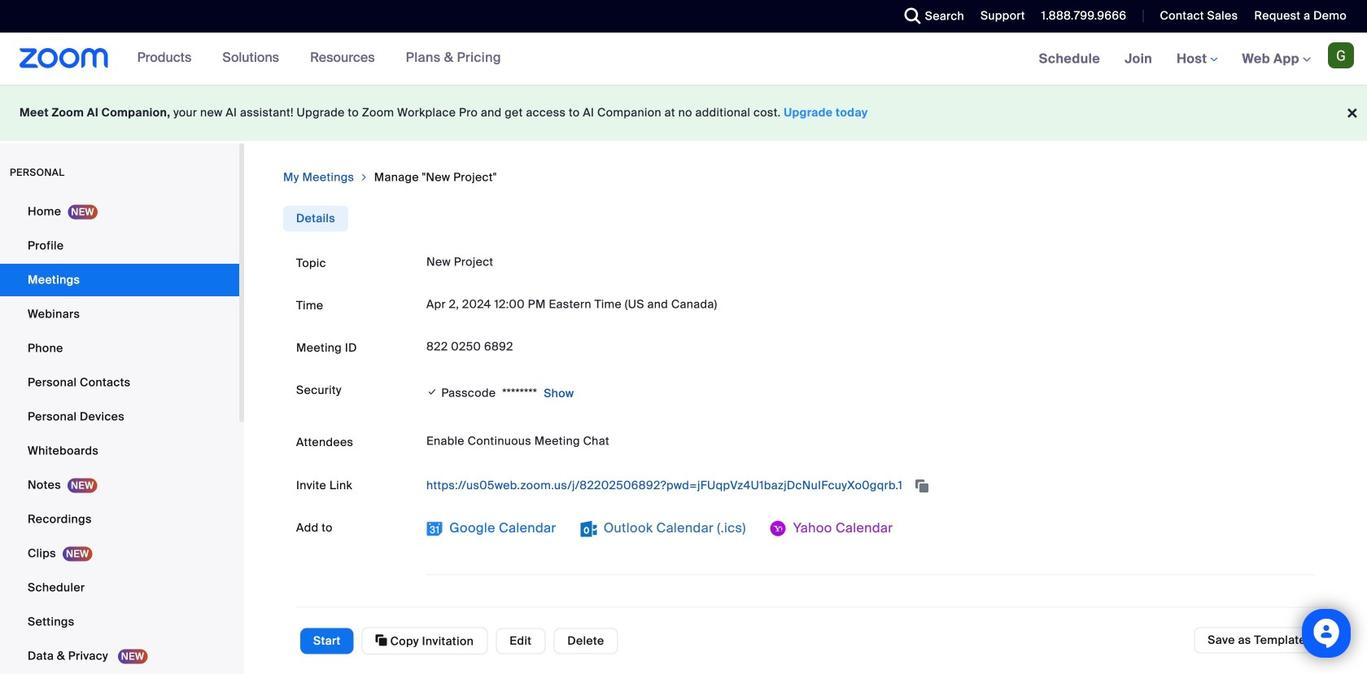 Task type: locate. For each thing, give the bounding box(es) containing it.
copy image
[[376, 633, 387, 648]]

tab
[[283, 206, 348, 232]]

zoom logo image
[[20, 48, 109, 68]]

banner
[[0, 33, 1368, 86]]

right image
[[359, 169, 369, 186]]

application
[[427, 473, 1316, 499]]

manage my meeting tab control tab list
[[283, 206, 348, 232]]

manage new project navigation
[[283, 169, 1329, 186]]

profile picture image
[[1329, 42, 1355, 68]]

footer
[[0, 85, 1368, 141]]

add to yahoo calendar image
[[771, 521, 787, 537]]

personal menu menu
[[0, 195, 239, 674]]



Task type: vqa. For each thing, say whether or not it's contained in the screenshot.
Product Information navigation
yes



Task type: describe. For each thing, give the bounding box(es) containing it.
product information navigation
[[125, 33, 514, 85]]

add to outlook calendar (.ics) image
[[581, 521, 597, 537]]

meetings navigation
[[1027, 33, 1368, 86]]

checked image
[[427, 384, 438, 400]]

add to google calendar image
[[427, 521, 443, 537]]



